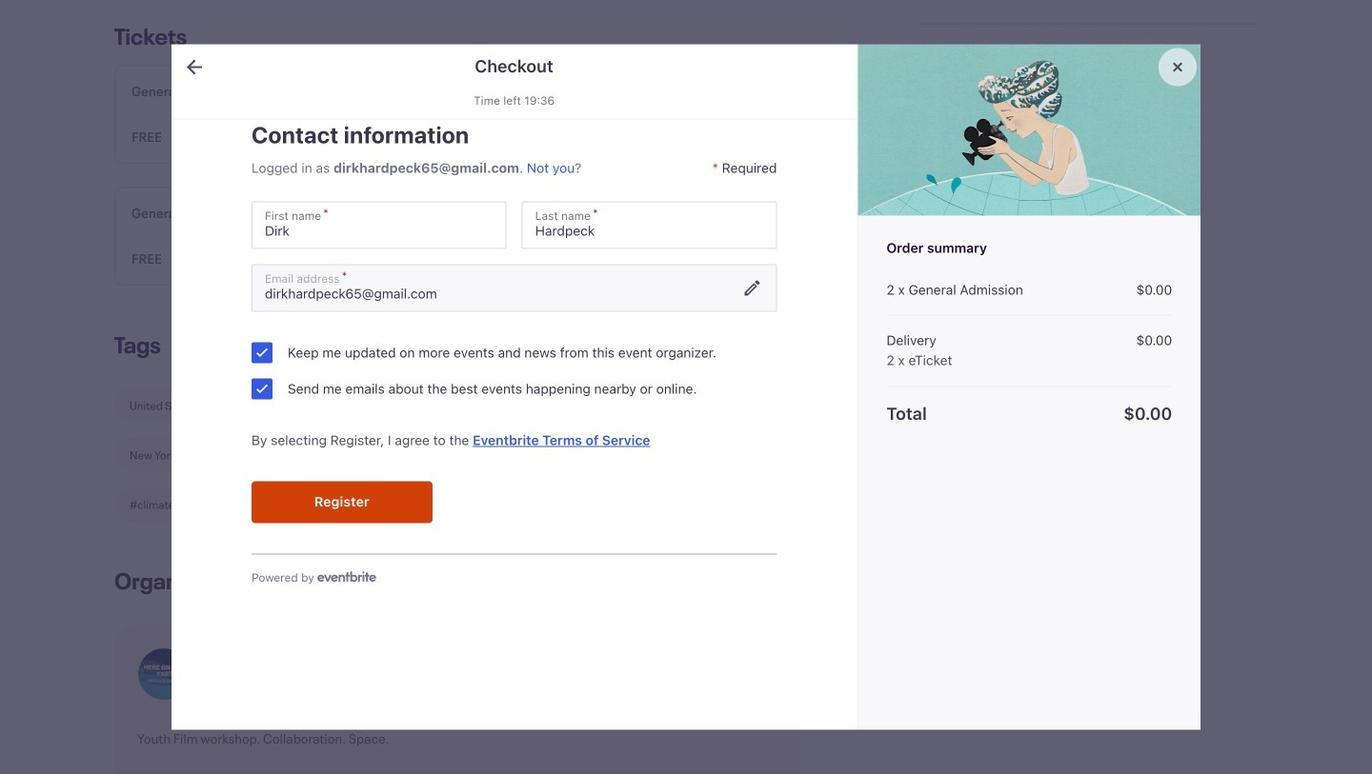 Task type: vqa. For each thing, say whether or not it's contained in the screenshot.
Instagram icon
no



Task type: locate. For each thing, give the bounding box(es) containing it.
organizer profile element
[[114, 568, 800, 775]]



